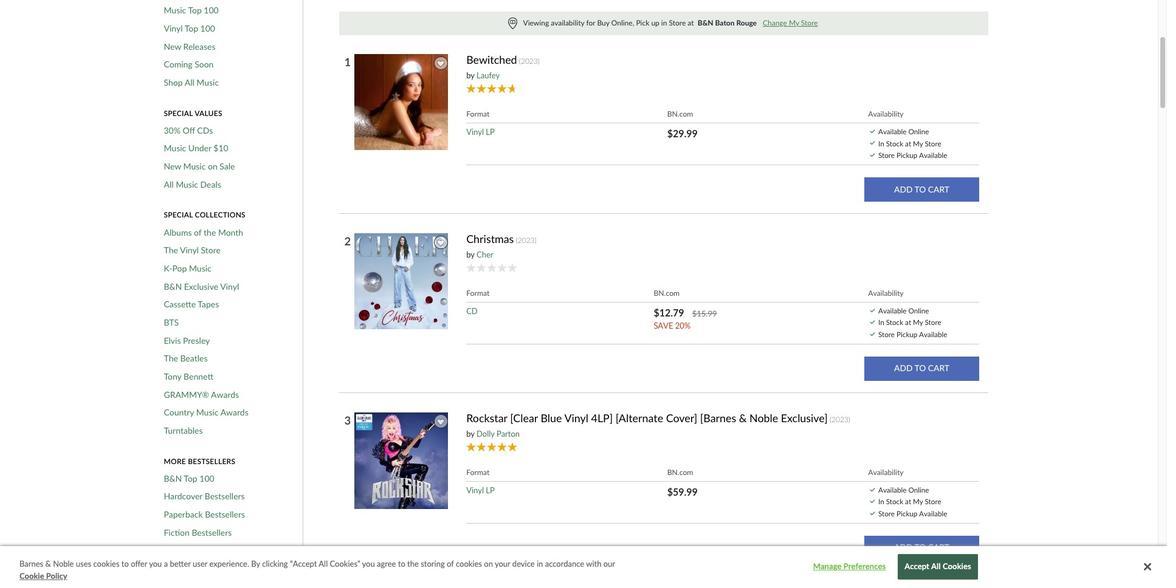 Task type: locate. For each thing, give the bounding box(es) containing it.
manage preferences button
[[812, 555, 888, 580]]

3 online from the top
[[908, 486, 929, 494]]

1 vertical spatial format
[[466, 289, 490, 298]]

0 horizontal spatial in
[[537, 559, 543, 569]]

100 inside the music top 100 link
[[204, 5, 219, 15]]

my
[[789, 18, 799, 27]]

top for vinyl
[[185, 23, 198, 33]]

music down "soon"
[[197, 77, 219, 88]]

special up 30%
[[164, 109, 193, 118]]

1 vertical spatial availability
[[868, 289, 904, 298]]

[alternate
[[616, 411, 663, 425]]

availability
[[551, 18, 584, 27]]

by inside "rockstar [clear blue vinyl 4lp] [alternate cover] [barnes & noble exclusive] (2023) by dolly parton"
[[466, 429, 475, 439]]

new music on sale link
[[164, 161, 235, 172]]

noble inside the barnes & noble uses cookies to offer you a better user experience. by clicking "accept all cookies" you agree to the storing of cookies on your device in accordance with our cookie policy
[[53, 559, 74, 569]]

0 vertical spatial bn.com
[[667, 109, 693, 119]]

pickup for bewitched
[[897, 151, 918, 159]]

music down new music on sale link on the top
[[176, 179, 198, 190]]

2 you from the left
[[362, 559, 375, 569]]

4 check image from the top
[[870, 332, 875, 336]]

3 store pickup available from the top
[[878, 509, 947, 518]]

deals
[[200, 179, 221, 190]]

bestsellers for hardcover bestsellers
[[205, 491, 245, 502]]

2 to from the left
[[398, 559, 405, 569]]

top for music
[[188, 5, 202, 15]]

vinyl lp down the laufey link
[[466, 127, 495, 137]]

experience.
[[209, 559, 249, 569]]

0 vertical spatial check image
[[870, 129, 875, 133]]

grammy® awards
[[164, 389, 239, 400]]

cookies
[[93, 559, 119, 569], [456, 559, 482, 569]]

2 stock from the top
[[886, 318, 903, 327]]

awards up country music awards
[[211, 389, 239, 400]]

0 vertical spatial in
[[878, 139, 884, 147]]

to
[[121, 559, 129, 569], [398, 559, 405, 569]]

top up vinyl top 100
[[188, 5, 202, 15]]

1 vertical spatial &
[[45, 559, 51, 569]]

0 vertical spatial &
[[739, 411, 747, 425]]

bestsellers down the hardcover bestsellers link
[[205, 509, 245, 520]]

uses
[[76, 559, 91, 569]]

bestsellers for nonfiction bestsellers
[[206, 546, 246, 556]]

2 the from the top
[[164, 353, 178, 364]]

bestsellers down paperback bestsellers link
[[192, 527, 232, 538]]

of
[[194, 227, 202, 237], [447, 559, 454, 569]]

$10
[[214, 143, 228, 153]]

new for new releases
[[164, 41, 181, 51]]

in
[[661, 18, 667, 27], [537, 559, 543, 569]]

1 vertical spatial the
[[407, 559, 419, 569]]

stock for bewitched
[[886, 139, 903, 147]]

0 vertical spatial store pickup available
[[878, 151, 947, 159]]

3 stock from the top
[[886, 497, 903, 506]]

2 vertical spatial availability
[[868, 468, 904, 477]]

1 vertical spatial the
[[164, 353, 178, 364]]

1 horizontal spatial cookies
[[456, 559, 482, 569]]

1 in from the top
[[878, 139, 884, 147]]

2 lp from the top
[[486, 486, 495, 495]]

off
[[183, 125, 195, 135]]

3 in from the top
[[878, 497, 884, 506]]

100 up the hardcover bestsellers on the bottom left of the page
[[200, 473, 214, 484]]

& up cookie policy link
[[45, 559, 51, 569]]

None submit
[[865, 177, 979, 202], [865, 357, 979, 381], [865, 536, 979, 560], [865, 177, 979, 202], [865, 357, 979, 381], [865, 536, 979, 560]]

1 vinyl lp link from the top
[[466, 127, 495, 137]]

the for the beatles
[[164, 353, 178, 364]]

save
[[654, 321, 673, 331]]

new for new music on sale
[[164, 161, 181, 171]]

availability for bewitched
[[868, 109, 904, 119]]

1 vertical spatial lp
[[486, 486, 495, 495]]

2 special from the top
[[164, 211, 193, 220]]

0 vertical spatial available online
[[878, 127, 929, 136]]

1 vertical spatial b&n
[[164, 473, 182, 484]]

vinyl right blue
[[564, 411, 588, 425]]

bestsellers left by
[[209, 564, 249, 574]]

b&n for b&n exclusive vinyl
[[164, 281, 182, 292]]

1 online from the top
[[908, 127, 929, 136]]

$29.99
[[667, 128, 698, 139]]

bestsellers up experience.
[[206, 546, 246, 556]]

3 by from the top
[[466, 429, 475, 439]]

1 vertical spatial check image
[[870, 320, 875, 324]]

noble up policy
[[53, 559, 74, 569]]

0 horizontal spatial the
[[204, 227, 216, 237]]

preferences
[[844, 562, 886, 572]]

(2023) right exclusive]
[[830, 415, 850, 424]]

music inside shop all music link
[[197, 77, 219, 88]]

viewing
[[523, 18, 549, 27]]

5 check image from the top
[[870, 488, 875, 492]]

2
[[344, 234, 351, 248]]

1 pickup from the top
[[897, 151, 918, 159]]

the
[[204, 227, 216, 237], [407, 559, 419, 569]]

1 vertical spatial online
[[908, 306, 929, 315]]

2 vertical spatial online
[[908, 486, 929, 494]]

by left cher
[[466, 250, 475, 259]]

new up all music deals
[[164, 161, 181, 171]]

2 vertical spatial stock
[[886, 497, 903, 506]]

0 vertical spatial (2023)
[[519, 56, 540, 66]]

0 horizontal spatial &
[[45, 559, 51, 569]]

all right accept
[[931, 562, 941, 572]]

1 vertical spatial stock
[[886, 318, 903, 327]]

1 vinyl lp from the top
[[466, 127, 495, 137]]

1 vertical spatial new
[[164, 161, 181, 171]]

privacy alert dialog
[[0, 546, 1167, 588]]

30% off cds
[[164, 125, 213, 135]]

bn.com for vinyl
[[667, 468, 693, 477]]

1 stock from the top
[[886, 139, 903, 147]]

by left dolly
[[466, 429, 475, 439]]

0 vertical spatial lp
[[486, 127, 495, 137]]

1 store pickup available from the top
[[878, 151, 947, 159]]

of right the storing
[[447, 559, 454, 569]]

new up coming at the left of page
[[164, 41, 181, 51]]

1 vertical spatial noble
[[53, 559, 74, 569]]

of down special collections
[[194, 227, 202, 237]]

noble inside "rockstar [clear blue vinyl 4lp] [alternate cover] [barnes & noble exclusive] (2023) by dolly parton"
[[750, 411, 778, 425]]

2 vertical spatial pickup
[[897, 509, 918, 518]]

1 vertical spatial store pickup available
[[878, 330, 947, 339]]

christmas link
[[466, 232, 514, 246]]

2 by from the top
[[466, 250, 475, 259]]

vinyl inside "rockstar [clear blue vinyl 4lp] [alternate cover] [barnes & noble exclusive] (2023) by dolly parton"
[[564, 411, 588, 425]]

vinyl lp link down dolly
[[466, 486, 495, 495]]

by left laufey
[[466, 70, 475, 80]]

music down music under $10 link
[[183, 161, 206, 171]]

vinyl top 100
[[164, 23, 215, 33]]

vinyl lp link down the laufey link
[[466, 127, 495, 137]]

all inside button
[[931, 562, 941, 572]]

2 available online from the top
[[878, 306, 929, 315]]

new
[[164, 41, 181, 51], [164, 161, 181, 171]]

2 new from the top
[[164, 161, 181, 171]]

buy
[[597, 18, 610, 27]]

in for bewitched
[[878, 139, 884, 147]]

month
[[218, 227, 243, 237]]

available online for christmas
[[878, 306, 929, 315]]

format for bewitched
[[466, 109, 490, 119]]

music inside the country music awards link
[[196, 407, 219, 418]]

our
[[603, 559, 615, 569]]

0 horizontal spatial cookies
[[93, 559, 119, 569]]

the inside the barnes & noble uses cookies to offer you a better user experience. by clicking "accept all cookies" you agree to the storing of cookies on your device in accordance with our cookie policy
[[407, 559, 419, 569]]

1 vertical spatial available online
[[878, 306, 929, 315]]

2 availability from the top
[[868, 289, 904, 298]]

1 special from the top
[[164, 109, 193, 118]]

2 vertical spatial format
[[466, 468, 490, 477]]

change my store link
[[762, 18, 819, 28]]

0 vertical spatial availability
[[868, 109, 904, 119]]

on left sale
[[208, 161, 217, 171]]

1 lp from the top
[[486, 127, 495, 137]]

cher
[[477, 250, 493, 259]]

1 in stock at my store from the top
[[878, 139, 941, 147]]

you
[[149, 559, 162, 569], [362, 559, 375, 569]]

(2023) right bewitched "link"
[[519, 56, 540, 66]]

b&n down k-
[[164, 281, 182, 292]]

1 new from the top
[[164, 41, 181, 51]]

(2023) inside christmas (2023) by cher
[[516, 236, 537, 245]]

the down special collections
[[204, 227, 216, 237]]

1 my store from the top
[[913, 139, 941, 147]]

vinyl lp
[[466, 127, 495, 137], [466, 486, 495, 495]]

new releases
[[164, 41, 215, 51]]

by
[[466, 70, 475, 80], [466, 250, 475, 259], [466, 429, 475, 439]]

vinyl lp for rockstar [clear blue vinyl 4lp] [alternate cover] [barnes & noble exclusive]
[[466, 486, 495, 495]]

region
[[339, 11, 988, 35]]

b&n down more
[[164, 473, 182, 484]]

to right the agree
[[398, 559, 405, 569]]

music up exclusive
[[189, 263, 211, 273]]

bennett
[[184, 371, 213, 382]]

with
[[586, 559, 601, 569]]

2 in stock at my store from the top
[[878, 318, 941, 327]]

available online for rockstar [clear blue vinyl 4lp] [alternate cover] [barnes & noble exclusive]
[[878, 486, 929, 494]]

on
[[208, 161, 217, 171], [484, 559, 493, 569]]

christmas image
[[354, 233, 451, 330]]

my store for rockstar [clear blue vinyl 4lp] [alternate cover] [barnes & noble exclusive]
[[913, 497, 941, 506]]

awards
[[211, 389, 239, 400], [220, 407, 248, 418]]

special up albums
[[164, 211, 193, 220]]

1 vertical spatial in
[[537, 559, 543, 569]]

& inside "rockstar [clear blue vinyl 4lp] [alternate cover] [barnes & noble exclusive] (2023) by dolly parton"
[[739, 411, 747, 425]]

k-
[[164, 263, 172, 273]]

bewitched image
[[354, 53, 451, 151]]

top down the music top 100 link
[[185, 23, 198, 33]]

the left the storing
[[407, 559, 419, 569]]

ny times® bestsellers
[[164, 564, 249, 574]]

0 horizontal spatial you
[[149, 559, 162, 569]]

cookies
[[943, 562, 971, 572]]

1 horizontal spatial in
[[661, 18, 667, 27]]

1 available online from the top
[[878, 127, 929, 136]]

0 vertical spatial vinyl lp
[[466, 127, 495, 137]]

availability
[[868, 109, 904, 119], [868, 289, 904, 298], [868, 468, 904, 477]]

1 horizontal spatial you
[[362, 559, 375, 569]]

format for christmas
[[466, 289, 490, 298]]

barnes & noble uses cookies to offer you a better user experience. by clicking "accept all cookies" you agree to the storing of cookies on your device in accordance with our cookie policy
[[19, 559, 615, 581]]

vinyl lp down dolly
[[466, 486, 495, 495]]

cookies right uses
[[93, 559, 119, 569]]

bn.com up $59.99 'link'
[[667, 468, 693, 477]]

100 up releases
[[200, 23, 215, 33]]

in for rockstar [clear blue vinyl 4lp] [alternate cover] [barnes & noble exclusive]
[[878, 497, 884, 506]]

policy
[[46, 571, 67, 581]]

clicking
[[262, 559, 288, 569]]

2 pickup from the top
[[897, 330, 918, 339]]

format down laufey
[[466, 109, 490, 119]]

bts link
[[164, 317, 179, 328]]

0 vertical spatial new
[[164, 41, 181, 51]]

0 vertical spatial top
[[188, 5, 202, 15]]

2 check image from the top
[[870, 320, 875, 324]]

by for bewitched
[[466, 70, 475, 80]]

0 vertical spatial the
[[164, 245, 178, 255]]

b&n top 100 link
[[164, 473, 214, 484]]

bn.com up $29.99 link
[[667, 109, 693, 119]]

1 format from the top
[[466, 109, 490, 119]]

music down "grammy® awards" link on the left
[[196, 407, 219, 418]]

ny times® bestsellers link
[[164, 564, 249, 574]]

[clear
[[510, 411, 538, 425]]

bestsellers for paperback bestsellers
[[205, 509, 245, 520]]

vinyl lp link
[[466, 127, 495, 137], [466, 486, 495, 495]]

in right device
[[537, 559, 543, 569]]

special for albums
[[164, 211, 193, 220]]

0 vertical spatial my store
[[913, 139, 941, 147]]

top down 'more bestsellers'
[[184, 473, 197, 484]]

1 horizontal spatial of
[[447, 559, 454, 569]]

format down dolly
[[466, 468, 490, 477]]

2 vinyl lp link from the top
[[466, 486, 495, 495]]

lp for rockstar
[[486, 486, 495, 495]]

100 inside vinyl top 100 link
[[200, 23, 215, 33]]

2 vertical spatial in stock at my store
[[878, 497, 941, 506]]

rockstar [clear blue vinyl 4lp] [alternate cover] [barnes & noble exclusive] link
[[466, 411, 828, 425]]

collections
[[195, 211, 246, 220]]

you left the agree
[[362, 559, 375, 569]]

0 vertical spatial of
[[194, 227, 202, 237]]

1 vertical spatial vinyl lp
[[466, 486, 495, 495]]

1 availability from the top
[[868, 109, 904, 119]]

format up cd
[[466, 289, 490, 298]]

k-pop music link
[[164, 263, 211, 274]]

0 vertical spatial b&n
[[164, 281, 182, 292]]

0 vertical spatial stock
[[886, 139, 903, 147]]

2 vertical spatial check image
[[870, 500, 875, 504]]

0 vertical spatial 100
[[204, 5, 219, 15]]

at
[[688, 18, 694, 27], [905, 139, 911, 147], [905, 318, 911, 327], [905, 497, 911, 506]]

music inside new music on sale link
[[183, 161, 206, 171]]

2 store pickup available from the top
[[878, 330, 947, 339]]

by inside bewitched (2023) by laufey
[[466, 70, 475, 80]]

1 vertical spatial top
[[185, 23, 198, 33]]

check image
[[870, 129, 875, 133], [870, 320, 875, 324], [870, 500, 875, 504]]

0 vertical spatial pickup
[[897, 151, 918, 159]]

2 in from the top
[[878, 318, 884, 327]]

format for rockstar
[[466, 468, 490, 477]]

online for rockstar [clear blue vinyl 4lp] [alternate cover] [barnes & noble exclusive]
[[908, 486, 929, 494]]

1 horizontal spatial to
[[398, 559, 405, 569]]

1 vertical spatial in
[[878, 318, 884, 327]]

0 vertical spatial vinyl lp link
[[466, 127, 495, 137]]

bestsellers up paperback bestsellers
[[205, 491, 245, 502]]

100
[[204, 5, 219, 15], [200, 23, 215, 33], [200, 473, 214, 484]]

stock
[[886, 139, 903, 147], [886, 318, 903, 327], [886, 497, 903, 506]]

up
[[651, 18, 659, 27]]

1 by from the top
[[466, 70, 475, 80]]

store pickup available for rockstar [clear blue vinyl 4lp] [alternate cover] [barnes & noble exclusive]
[[878, 509, 947, 518]]

shop all music
[[164, 77, 219, 88]]

2 vertical spatial bn.com
[[667, 468, 693, 477]]

$15.99
[[692, 309, 717, 318]]

0 horizontal spatial of
[[194, 227, 202, 237]]

1 vertical spatial bn.com
[[654, 289, 680, 298]]

2 b&n from the top
[[164, 473, 182, 484]]

3 pickup from the top
[[897, 509, 918, 518]]

2 vertical spatial (2023)
[[830, 415, 850, 424]]

music top 100
[[164, 5, 219, 15]]

1 horizontal spatial &
[[739, 411, 747, 425]]

0 vertical spatial noble
[[750, 411, 778, 425]]

lp down the laufey link
[[486, 127, 495, 137]]

awards down "grammy® awards" link on the left
[[220, 407, 248, 418]]

in right up
[[661, 18, 667, 27]]

2 vertical spatial by
[[466, 429, 475, 439]]

2 vertical spatial in
[[878, 497, 884, 506]]

in
[[878, 139, 884, 147], [878, 318, 884, 327], [878, 497, 884, 506]]

2 vertical spatial top
[[184, 473, 197, 484]]

music up vinyl top 100
[[164, 5, 186, 15]]

to left offer
[[121, 559, 129, 569]]

rockstar
[[466, 411, 507, 425]]

0 vertical spatial in stock at my store
[[878, 139, 941, 147]]

bestsellers
[[188, 457, 235, 466], [205, 491, 245, 502], [205, 509, 245, 520], [192, 527, 232, 538], [206, 546, 246, 556], [209, 564, 249, 574]]

cd link
[[466, 306, 478, 316]]

1 horizontal spatial on
[[484, 559, 493, 569]]

1 horizontal spatial the
[[407, 559, 419, 569]]

1 vertical spatial 100
[[200, 23, 215, 33]]

music inside the music top 100 link
[[164, 5, 186, 15]]

special
[[164, 109, 193, 118], [164, 211, 193, 220]]

1 b&n from the top
[[164, 281, 182, 292]]

manage
[[813, 562, 842, 572]]

all right shop
[[185, 77, 194, 88]]

all
[[185, 77, 194, 88], [164, 179, 174, 190], [319, 559, 328, 569], [931, 562, 941, 572]]

3 available online from the top
[[878, 486, 929, 494]]

all music deals
[[164, 179, 221, 190]]

music down 30%
[[164, 143, 186, 153]]

2 vertical spatial my store
[[913, 497, 941, 506]]

of inside albums of the month link
[[194, 227, 202, 237]]

your
[[495, 559, 510, 569]]

check image
[[870, 141, 875, 145], [870, 153, 875, 157], [870, 309, 875, 312], [870, 332, 875, 336], [870, 488, 875, 492], [870, 512, 875, 515]]

2 vertical spatial store pickup available
[[878, 509, 947, 518]]

special collections
[[164, 211, 246, 220]]

lp down dolly
[[486, 486, 495, 495]]

albums
[[164, 227, 192, 237]]

6 check image from the top
[[870, 512, 875, 515]]

3 in stock at my store from the top
[[878, 497, 941, 506]]

0 vertical spatial online
[[908, 127, 929, 136]]

3 check image from the top
[[870, 309, 875, 312]]

all inside the barnes & noble uses cookies to offer you a better user experience. by clicking "accept all cookies" you agree to the storing of cookies on your device in accordance with our cookie policy
[[319, 559, 328, 569]]

bn.com up $12.79 link
[[654, 289, 680, 298]]

0 vertical spatial special
[[164, 109, 193, 118]]

you left a
[[149, 559, 162, 569]]

1 the from the top
[[164, 245, 178, 255]]

0 horizontal spatial noble
[[53, 559, 74, 569]]

0 horizontal spatial to
[[121, 559, 129, 569]]

the up k-
[[164, 245, 178, 255]]

the for the vinyl store
[[164, 245, 178, 255]]

1 horizontal spatial noble
[[750, 411, 778, 425]]

all right "accept
[[319, 559, 328, 569]]

3 check image from the top
[[870, 500, 875, 504]]

music top 100 link
[[164, 5, 219, 16]]

k-pop music
[[164, 263, 211, 273]]

1 vertical spatial on
[[484, 559, 493, 569]]

3 my store from the top
[[913, 497, 941, 506]]

the down elvis
[[164, 353, 178, 364]]

0 vertical spatial format
[[466, 109, 490, 119]]

1 vertical spatial of
[[447, 559, 454, 569]]

bestsellers up b&n top 100
[[188, 457, 235, 466]]

0 vertical spatial by
[[466, 70, 475, 80]]

100 for vinyl top 100
[[200, 23, 215, 33]]

stock for christmas
[[886, 318, 903, 327]]

3 availability from the top
[[868, 468, 904, 477]]

3 format from the top
[[466, 468, 490, 477]]

1 vertical spatial by
[[466, 250, 475, 259]]

cookies left 'your'
[[456, 559, 482, 569]]

& right [barnes
[[739, 411, 747, 425]]

noble left exclusive]
[[750, 411, 778, 425]]

2 format from the top
[[466, 289, 490, 298]]

2 online from the top
[[908, 306, 929, 315]]

online
[[908, 127, 929, 136], [908, 306, 929, 315], [908, 486, 929, 494]]

0 vertical spatial the
[[204, 227, 216, 237]]

available online
[[878, 127, 929, 136], [878, 306, 929, 315], [878, 486, 929, 494]]

1 vertical spatial vinyl lp link
[[466, 486, 495, 495]]

2 vinyl lp from the top
[[466, 486, 495, 495]]

(2023) right christmas link
[[516, 236, 537, 245]]

& inside the barnes & noble uses cookies to offer you a better user experience. by clicking "accept all cookies" you agree to the storing of cookies on your device in accordance with our cookie policy
[[45, 559, 51, 569]]

values
[[195, 109, 222, 118]]

bn.com for cher
[[654, 289, 680, 298]]

(2023) inside bewitched (2023) by laufey
[[519, 56, 540, 66]]

100 inside the b&n top 100 link
[[200, 473, 214, 484]]

100 up vinyl top 100
[[204, 5, 219, 15]]

1 vertical spatial pickup
[[897, 330, 918, 339]]

1 vertical spatial special
[[164, 211, 193, 220]]

bopis small image
[[508, 18, 517, 29]]

1 vertical spatial (2023)
[[516, 236, 537, 245]]

bts
[[164, 317, 179, 328]]

$29.99 link
[[667, 128, 698, 139]]

2 vertical spatial 100
[[200, 473, 214, 484]]

0 vertical spatial on
[[208, 161, 217, 171]]

1 vertical spatial my store
[[913, 318, 941, 327]]

by inside christmas (2023) by cher
[[466, 250, 475, 259]]

hardcover bestsellers
[[164, 491, 245, 502]]

2 vertical spatial available online
[[878, 486, 929, 494]]

presley
[[183, 335, 210, 346]]

1 vertical spatial in stock at my store
[[878, 318, 941, 327]]

2 my store from the top
[[913, 318, 941, 327]]

on left 'your'
[[484, 559, 493, 569]]

hardcover bestsellers link
[[164, 491, 245, 502]]



Task type: describe. For each thing, give the bounding box(es) containing it.
the vinyl store
[[164, 245, 221, 255]]

online for bewitched
[[908, 127, 929, 136]]

in stock at my store for bewitched
[[878, 139, 941, 147]]

0 horizontal spatial on
[[208, 161, 217, 171]]

1 to from the left
[[121, 559, 129, 569]]

vinyl top 100 link
[[164, 23, 215, 34]]

lp for bewitched
[[486, 127, 495, 137]]

more bestsellers
[[164, 457, 235, 466]]

music inside music under $10 link
[[164, 143, 186, 153]]

available online for bewitched
[[878, 127, 929, 136]]

1 cookies from the left
[[93, 559, 119, 569]]

cover]
[[666, 411, 697, 425]]

new releases link
[[164, 41, 215, 52]]

cds
[[197, 125, 213, 135]]

rockstar [clear blue vinyl 4lp] [alternate cover] [barnes & noble exclusive] (2023) by dolly parton
[[466, 411, 850, 439]]

in stock at my store for christmas
[[878, 318, 941, 327]]

paperback bestsellers
[[164, 509, 245, 520]]

tony bennett link
[[164, 371, 213, 382]]

dolly
[[477, 429, 495, 439]]

check image for christmas
[[870, 320, 875, 324]]

coming soon
[[164, 59, 214, 69]]

in for christmas
[[878, 318, 884, 327]]

1 you from the left
[[149, 559, 162, 569]]

my store for bewitched
[[913, 139, 941, 147]]

nonfiction bestsellers
[[164, 546, 246, 556]]

bewitched link
[[466, 53, 517, 66]]

my store for christmas
[[913, 318, 941, 327]]

b&n for b&n top 100
[[164, 473, 182, 484]]

tony
[[164, 371, 181, 382]]

1 vertical spatial awards
[[220, 407, 248, 418]]

store pickup available for christmas
[[878, 330, 947, 339]]

on inside the barnes & noble uses cookies to offer you a better user experience. by clicking "accept all cookies" you agree to the storing of cookies on your device in accordance with our cookie policy
[[484, 559, 493, 569]]

at for christmas
[[905, 318, 911, 327]]

0 vertical spatial awards
[[211, 389, 239, 400]]

vinyl down dolly
[[466, 486, 484, 495]]

3
[[344, 414, 351, 427]]

online for christmas
[[908, 306, 929, 315]]

$59.99 link
[[667, 486, 698, 498]]

cassette tapes
[[164, 299, 219, 310]]

bn.com for laufey
[[667, 109, 693, 119]]

1 check image from the top
[[870, 129, 875, 133]]

fiction bestsellers link
[[164, 527, 232, 538]]

special values
[[164, 109, 222, 118]]

coming
[[164, 59, 192, 69]]

music under $10 link
[[164, 143, 228, 154]]

at inside region
[[688, 18, 694, 27]]

the beatles
[[164, 353, 208, 364]]

all music deals link
[[164, 179, 221, 190]]

beatles
[[180, 353, 208, 364]]

music inside k-pop music link
[[189, 263, 211, 273]]

0 vertical spatial in
[[661, 18, 667, 27]]

accordance
[[545, 559, 584, 569]]

[barnes
[[700, 411, 736, 425]]

accept all cookies button
[[898, 555, 978, 580]]

2 cookies from the left
[[456, 559, 482, 569]]

b&n baton
[[698, 18, 735, 27]]

by
[[251, 559, 260, 569]]

pop
[[172, 263, 187, 273]]

cookie
[[19, 571, 44, 581]]

times®
[[177, 564, 207, 574]]

vinyl right exclusive
[[220, 281, 239, 292]]

nonfiction bestsellers link
[[164, 546, 246, 556]]

1 check image from the top
[[870, 141, 875, 145]]

bestsellers for fiction bestsellers
[[192, 527, 232, 538]]

albums of the month link
[[164, 227, 243, 238]]

b&n exclusive vinyl link
[[164, 281, 239, 292]]

region containing viewing availability for buy online, pick up in store at
[[339, 11, 988, 35]]

vinyl up new releases
[[164, 23, 183, 33]]

all down new music on sale link on the top
[[164, 179, 174, 190]]

music under $10
[[164, 143, 228, 153]]

pick
[[636, 18, 649, 27]]

pickup for christmas
[[897, 330, 918, 339]]

in stock at my store for rockstar [clear blue vinyl 4lp] [alternate cover] [barnes & noble exclusive]
[[878, 497, 941, 506]]

exclusive
[[184, 281, 218, 292]]

country music awards
[[164, 407, 248, 418]]

elvis presley
[[164, 335, 210, 346]]

new music on sale
[[164, 161, 235, 171]]

the inside albums of the month link
[[204, 227, 216, 237]]

cd
[[466, 306, 478, 316]]

(2023) inside "rockstar [clear blue vinyl 4lp] [alternate cover] [barnes & noble exclusive] (2023) by dolly parton"
[[830, 415, 850, 424]]

special for 30%
[[164, 109, 193, 118]]

coming soon link
[[164, 59, 214, 70]]

accept
[[905, 562, 929, 572]]

cassette
[[164, 299, 196, 310]]

the beatles link
[[164, 353, 208, 364]]

bestsellers for more bestsellers
[[188, 457, 235, 466]]

at for rockstar [clear blue vinyl 4lp] [alternate cover] [barnes & noble exclusive]
[[905, 497, 911, 506]]

in inside the barnes & noble uses cookies to offer you a better user experience. by clicking "accept all cookies" you agree to the storing of cookies on your device in accordance with our cookie policy
[[537, 559, 543, 569]]

availability for rockstar [clear blue vinyl 4lp] [alternate cover] [barnes & noble exclusive]
[[868, 468, 904, 477]]

store pickup available for bewitched
[[878, 151, 947, 159]]

1
[[344, 55, 351, 69]]

rockstar [clear blue vinyl 4lp] [alternate cover] [barnes & noble exclusive] image
[[354, 412, 451, 510]]

cookies"
[[330, 559, 360, 569]]

of inside the barnes & noble uses cookies to offer you a better user experience. by clicking "accept all cookies" you agree to the storing of cookies on your device in accordance with our cookie policy
[[447, 559, 454, 569]]

vinyl down the laufey link
[[466, 127, 484, 137]]

tapes
[[198, 299, 219, 310]]

manage preferences
[[813, 562, 886, 572]]

by for christmas
[[466, 250, 475, 259]]

blue
[[541, 411, 562, 425]]

country
[[164, 407, 194, 418]]

christmas
[[466, 232, 514, 245]]

bewitched (2023) by laufey
[[466, 53, 540, 80]]

sale
[[220, 161, 235, 171]]

stock for rockstar [clear blue vinyl 4lp] [alternate cover] [barnes & noble exclusive]
[[886, 497, 903, 506]]

(2023) for christmas
[[516, 236, 537, 245]]

christmas (2023) by cher
[[466, 232, 537, 259]]

100 for b&n top 100
[[200, 473, 214, 484]]

availability for christmas
[[868, 289, 904, 298]]

shop
[[164, 77, 183, 88]]

top for b&n
[[184, 473, 197, 484]]

more
[[164, 457, 186, 466]]

hardcover
[[164, 491, 202, 502]]

vinyl lp link for bewitched
[[466, 127, 495, 137]]

at for bewitched
[[905, 139, 911, 147]]

b&n top 100
[[164, 473, 214, 484]]

fiction bestsellers
[[164, 527, 232, 538]]

vinyl up k-pop music on the left of the page
[[180, 245, 199, 255]]

vinyl lp link for rockstar [clear blue vinyl 4lp] [alternate cover] [barnes & noble exclusive]
[[466, 486, 495, 495]]

a
[[164, 559, 168, 569]]

pickup for rockstar [clear blue vinyl 4lp] [alternate cover] [barnes & noble exclusive]
[[897, 509, 918, 518]]

elvis
[[164, 335, 181, 346]]

online,
[[611, 18, 634, 27]]

"accept
[[290, 559, 317, 569]]

4lp]
[[591, 411, 613, 425]]

for
[[586, 18, 595, 27]]

agree
[[377, 559, 396, 569]]

barnes
[[19, 559, 43, 569]]

laufey link
[[477, 70, 500, 80]]

vinyl lp for bewitched
[[466, 127, 495, 137]]

tony bennett
[[164, 371, 213, 382]]

paperback bestsellers link
[[164, 509, 245, 520]]

cookie policy link
[[19, 570, 67, 582]]

check image for rockstar [clear blue vinyl 4lp] [alternate cover] [barnes & noble exclusive]
[[870, 500, 875, 504]]

(2023) for bewitched
[[519, 56, 540, 66]]

releases
[[183, 41, 215, 51]]

2 check image from the top
[[870, 153, 875, 157]]

music inside all music deals link
[[176, 179, 198, 190]]

100 for music top 100
[[204, 5, 219, 15]]



Task type: vqa. For each thing, say whether or not it's contained in the screenshot.
Hardcover Bestsellers link
yes



